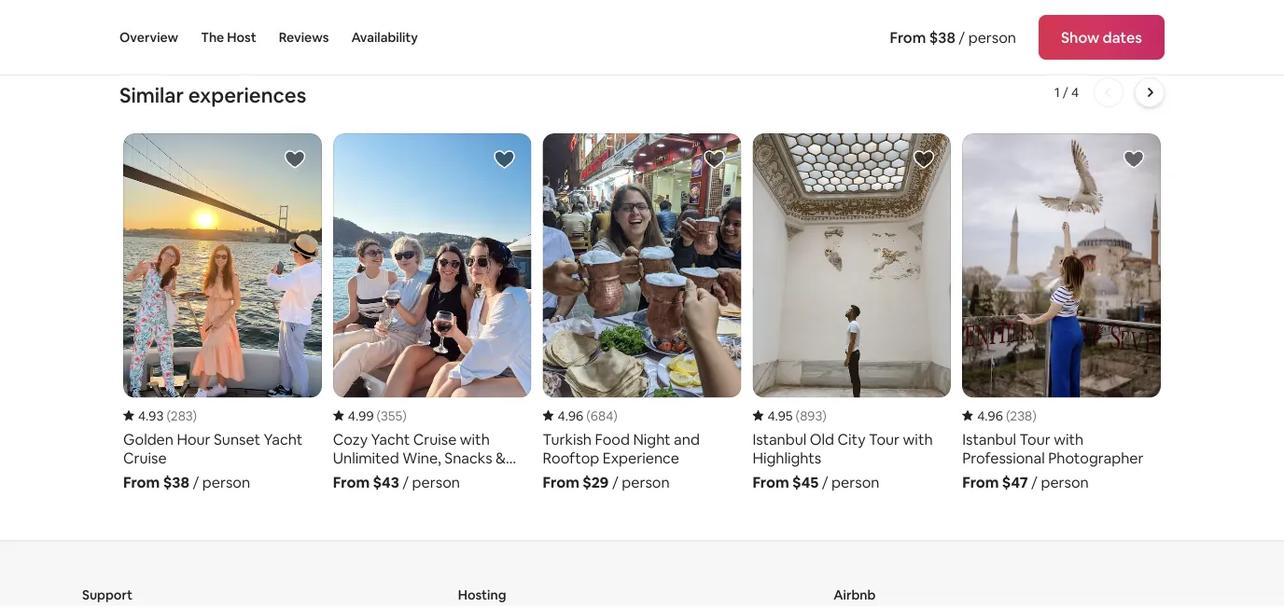 Task type: locate. For each thing, give the bounding box(es) containing it.
1 save this experience image from the left
[[913, 148, 935, 171]]

from inside the istanbul old city tour with highlights group
[[753, 473, 789, 493]]

( up $47
[[1006, 408, 1010, 424]]

/
[[959, 28, 965, 47], [1063, 84, 1069, 101], [193, 473, 199, 493], [403, 473, 409, 493], [612, 473, 619, 493], [822, 473, 828, 493], [1031, 473, 1038, 493]]

4.96 left 684
[[558, 408, 584, 424]]

from inside turkish food night and rooftop experience group
[[543, 473, 580, 493]]

) right 4.95
[[822, 408, 827, 424]]

5 ( from the left
[[1006, 408, 1010, 424]]

) inside cozy yacht cruise with unlimited wine, snacks & music group
[[403, 408, 407, 424]]

2 ( from the left
[[377, 408, 381, 424]]

save this experience image for from $38 / person
[[284, 148, 306, 171]]

from
[[890, 28, 926, 47], [123, 473, 160, 493], [333, 473, 370, 493], [543, 473, 580, 493], [753, 473, 789, 493], [962, 473, 999, 493]]

4.96 for $47
[[977, 408, 1003, 424]]

from $38 / person
[[890, 28, 1016, 47], [123, 473, 250, 493]]

( right 4.99
[[377, 408, 381, 424]]

) inside "golden hour sunset yacht cruise" group
[[193, 408, 197, 424]]

( for $29
[[586, 408, 591, 424]]

4.96
[[558, 408, 584, 424], [977, 408, 1003, 424]]

turkish food night and rooftop experience group
[[543, 133, 741, 493]]

2 ) from the left
[[403, 408, 407, 424]]

from inside 'istanbul tour with professional photographer' group
[[962, 473, 999, 493]]

/ inside "golden hour sunset yacht cruise" group
[[193, 473, 199, 493]]

0 horizontal spatial save this experience image
[[284, 148, 306, 171]]

( inside turkish food night and rooftop experience group
[[586, 408, 591, 424]]

istanbul old city tour with highlights group
[[753, 133, 951, 493]]

/ inside turkish food night and rooftop experience group
[[612, 473, 619, 493]]

1 vertical spatial $38
[[163, 473, 189, 493]]

istanbul tour with professional photographer group
[[962, 133, 1161, 493]]

person for $45
[[832, 473, 880, 493]]

from inside "golden hour sunset yacht cruise" group
[[123, 473, 160, 493]]

238
[[1010, 408, 1033, 424]]

0 vertical spatial $38
[[929, 28, 956, 47]]

3 ) from the left
[[613, 408, 618, 424]]

1 horizontal spatial $38
[[929, 28, 956, 47]]

from $38 / person inside "golden hour sunset yacht cruise" group
[[123, 473, 250, 493]]

) up "from $29 / person" at bottom
[[613, 408, 618, 424]]

( inside the istanbul old city tour with highlights group
[[796, 408, 800, 424]]

from inside cozy yacht cruise with unlimited wine, snacks & music group
[[333, 473, 370, 493]]

( for $43
[[377, 408, 381, 424]]

1 ) from the left
[[193, 408, 197, 424]]

save this experience image inside 'istanbul tour with professional photographer' group
[[1123, 148, 1145, 171]]

0 horizontal spatial save this experience image
[[913, 148, 935, 171]]

( right 4.95
[[796, 408, 800, 424]]

/ for $43
[[403, 473, 409, 493]]

) for $45
[[822, 408, 827, 424]]

from $47 / person
[[962, 473, 1089, 493]]

/ for $45
[[822, 473, 828, 493]]

4.96 for $29
[[558, 408, 584, 424]]

reviews button
[[279, 0, 329, 75]]

airbnb
[[834, 587, 876, 604]]

save this experience image
[[284, 148, 306, 171], [493, 148, 516, 171], [703, 148, 726, 171]]

rating 4.95 out of 5; 893 reviews image
[[753, 408, 827, 424]]

( up the $29
[[586, 408, 591, 424]]

$47
[[1002, 473, 1028, 493]]

0 horizontal spatial $38
[[163, 473, 189, 493]]

person for $43
[[412, 473, 460, 493]]

save this experience image inside the istanbul old city tour with highlights group
[[913, 148, 935, 171]]

( inside cozy yacht cruise with unlimited wine, snacks & music group
[[377, 408, 381, 424]]

( right 4.93
[[167, 408, 171, 424]]

1 horizontal spatial save this experience image
[[493, 148, 516, 171]]

golden hour sunset yacht cruise group
[[123, 133, 322, 493]]

4.96 ( 238 )
[[977, 408, 1037, 424]]

support
[[82, 587, 133, 604]]

availability button
[[351, 0, 418, 75]]

) inside the istanbul old city tour with highlights group
[[822, 408, 827, 424]]

person for $29
[[622, 473, 670, 493]]

/ inside 'istanbul tour with professional photographer' group
[[1031, 473, 1038, 493]]

1 save this experience image from the left
[[284, 148, 306, 171]]

) inside turkish food night and rooftop experience group
[[613, 408, 618, 424]]

4 ( from the left
[[796, 408, 800, 424]]

0 horizontal spatial from $38 / person
[[123, 473, 250, 493]]

person inside cozy yacht cruise with unlimited wine, snacks & music group
[[412, 473, 460, 493]]

( inside 'istanbul tour with professional photographer' group
[[1006, 408, 1010, 424]]

1 horizontal spatial save this experience image
[[1123, 148, 1145, 171]]

4.96 left 238 in the right bottom of the page
[[977, 408, 1003, 424]]

$38 inside "golden hour sunset yacht cruise" group
[[163, 473, 189, 493]]

4.95
[[768, 408, 793, 424]]

) up from $47 / person
[[1033, 408, 1037, 424]]

4
[[1071, 84, 1079, 101]]

person inside the istanbul old city tour with highlights group
[[832, 473, 880, 493]]

from for $38
[[123, 473, 160, 493]]

1 / 4
[[1055, 84, 1079, 101]]

3 ( from the left
[[586, 408, 591, 424]]

4.96 ( 684 )
[[558, 408, 618, 424]]

from $29 / person
[[543, 473, 670, 493]]

1 horizontal spatial from $38 / person
[[890, 28, 1016, 47]]

( inside "golden hour sunset yacht cruise" group
[[167, 408, 171, 424]]

person
[[969, 28, 1016, 47], [202, 473, 250, 493], [412, 473, 460, 493], [622, 473, 670, 493], [832, 473, 880, 493], [1041, 473, 1089, 493]]

1 ( from the left
[[167, 408, 171, 424]]

/ inside cozy yacht cruise with unlimited wine, snacks & music group
[[403, 473, 409, 493]]

4.96 inside 'istanbul tour with professional photographer' group
[[977, 408, 1003, 424]]

/ for $47
[[1031, 473, 1038, 493]]

the host
[[201, 29, 256, 46]]

0 horizontal spatial 4.96
[[558, 408, 584, 424]]

save this experience image for from $45 / person
[[913, 148, 935, 171]]

) right 4.93
[[193, 408, 197, 424]]

the host button
[[201, 0, 256, 75]]

4.96 inside turkish food night and rooftop experience group
[[558, 408, 584, 424]]

1 4.96 from the left
[[558, 408, 584, 424]]

1 vertical spatial from $38 / person
[[123, 473, 250, 493]]

( for $47
[[1006, 408, 1010, 424]]

) right 4.99
[[403, 408, 407, 424]]

1 horizontal spatial 4.96
[[977, 408, 1003, 424]]

$29
[[583, 473, 609, 493]]

person inside 'istanbul tour with professional photographer' group
[[1041, 473, 1089, 493]]

2 4.96 from the left
[[977, 408, 1003, 424]]

2 save this experience image from the left
[[493, 148, 516, 171]]

reviews
[[279, 29, 329, 46]]

/ inside the istanbul old city tour with highlights group
[[822, 473, 828, 493]]

rating 4.96 out of 5; 684 reviews image
[[543, 408, 618, 424]]

4 ) from the left
[[822, 408, 827, 424]]

0 vertical spatial from $38 / person
[[890, 28, 1016, 47]]

$38 for from $38
[[929, 28, 956, 47]]

5 ) from the left
[[1033, 408, 1037, 424]]

from $38 / person for from
[[123, 473, 250, 493]]

3 save this experience image from the left
[[703, 148, 726, 171]]

from for $47
[[962, 473, 999, 493]]

4.93
[[138, 408, 164, 424]]

) inside 'istanbul tour with professional photographer' group
[[1033, 408, 1037, 424]]

(
[[167, 408, 171, 424], [377, 408, 381, 424], [586, 408, 591, 424], [796, 408, 800, 424], [1006, 408, 1010, 424]]

save this experience image
[[913, 148, 935, 171], [1123, 148, 1145, 171]]

355
[[381, 408, 403, 424]]

from $38 / person for from $38
[[890, 28, 1016, 47]]

person inside turkish food night and rooftop experience group
[[622, 473, 670, 493]]

684
[[591, 408, 613, 424]]

( for $38
[[167, 408, 171, 424]]

$38
[[929, 28, 956, 47], [163, 473, 189, 493]]

)
[[193, 408, 197, 424], [403, 408, 407, 424], [613, 408, 618, 424], [822, 408, 827, 424], [1033, 408, 1037, 424]]

2 save this experience image from the left
[[1123, 148, 1145, 171]]

) for $29
[[613, 408, 618, 424]]

save this experience image for from $29 / person
[[703, 148, 726, 171]]

show
[[1061, 28, 1100, 47]]

person inside "golden hour sunset yacht cruise" group
[[202, 473, 250, 493]]

2 horizontal spatial save this experience image
[[703, 148, 726, 171]]



Task type: vqa. For each thing, say whether or not it's contained in the screenshot.


Task type: describe. For each thing, give the bounding box(es) containing it.
availability
[[351, 29, 418, 46]]

similar
[[119, 82, 184, 108]]

similar experiences
[[119, 82, 306, 108]]

show dates
[[1061, 28, 1142, 47]]

1
[[1055, 84, 1060, 101]]

from $43 / person
[[333, 473, 460, 493]]

cozy yacht cruise with unlimited wine, snacks & music group
[[333, 133, 532, 493]]

hosting
[[458, 587, 506, 604]]

893
[[800, 408, 822, 424]]

the
[[201, 29, 224, 46]]

rating 4.99 out of 5; 355 reviews image
[[333, 408, 407, 424]]

from for $45
[[753, 473, 789, 493]]

4.99 ( 355 )
[[348, 408, 407, 424]]

) for $47
[[1033, 408, 1037, 424]]

save this experience image for from $43 / person
[[493, 148, 516, 171]]

save this experience image for from $47 / person
[[1123, 148, 1145, 171]]

/ for $29
[[612, 473, 619, 493]]

host
[[227, 29, 256, 46]]

$45
[[792, 473, 819, 493]]

4.99
[[348, 408, 374, 424]]

/ for $38
[[193, 473, 199, 493]]

$38 for from
[[163, 473, 189, 493]]

283
[[171, 408, 193, 424]]

$43
[[373, 473, 399, 493]]

rating 4.96 out of 5; 238 reviews image
[[962, 408, 1037, 424]]

overview button
[[119, 0, 178, 75]]

person for $47
[[1041, 473, 1089, 493]]

) for $43
[[403, 408, 407, 424]]

person for $38
[[202, 473, 250, 493]]

show dates link
[[1039, 15, 1165, 60]]

( for $45
[[796, 408, 800, 424]]

4.95 ( 893 )
[[768, 408, 827, 424]]

dates
[[1103, 28, 1142, 47]]

from $45 / person
[[753, 473, 880, 493]]

4.93 ( 283 )
[[138, 408, 197, 424]]

experiences
[[188, 82, 306, 108]]

overview
[[119, 29, 178, 46]]

rating 4.93 out of 5; 283 reviews image
[[123, 408, 197, 424]]

) for $38
[[193, 408, 197, 424]]

from for $43
[[333, 473, 370, 493]]

from for $29
[[543, 473, 580, 493]]



